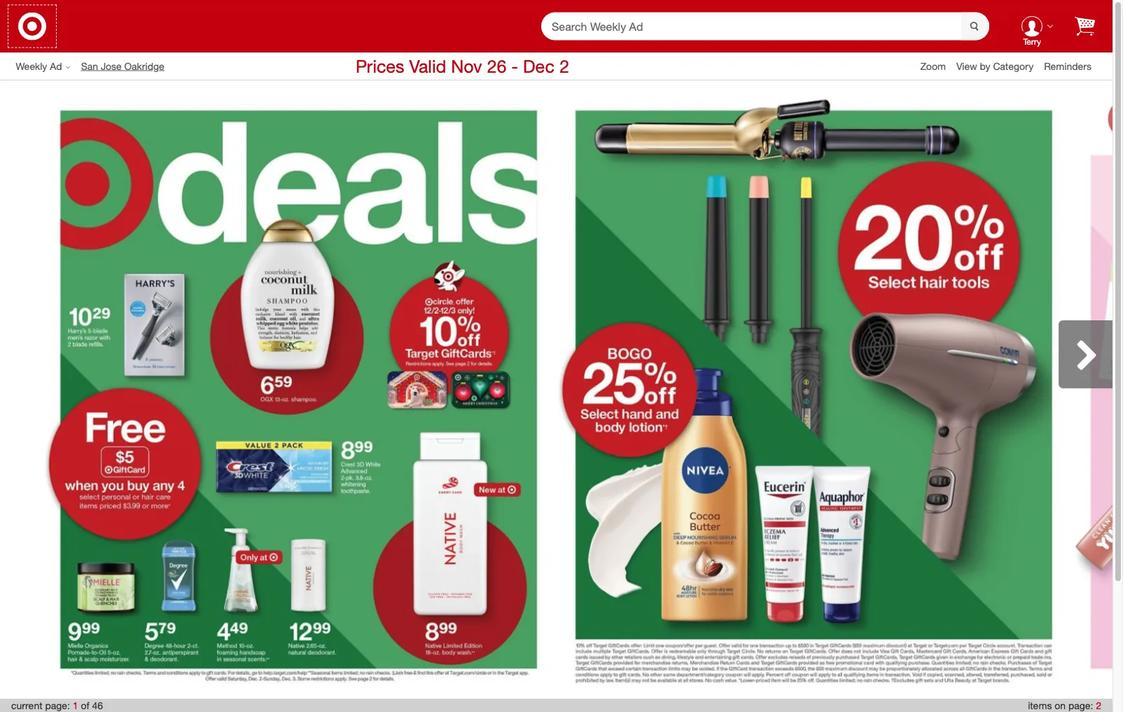 Task type: describe. For each thing, give the bounding box(es) containing it.
0 horizontal spatial 2
[[559, 55, 569, 77]]

current
[[11, 700, 42, 712]]

san jose oakridge
[[81, 60, 164, 72]]

zoom link
[[920, 59, 956, 73]]

26
[[487, 55, 506, 77]]

page 1 image
[[41, 91, 556, 689]]

jose
[[101, 60, 122, 72]]

reminders link
[[1044, 59, 1102, 73]]

46
[[92, 700, 103, 712]]

ad
[[50, 60, 62, 72]]

weekly ad
[[16, 60, 62, 72]]

view by category link
[[956, 60, 1044, 72]]

of
[[81, 700, 89, 712]]

1 page: from the left
[[45, 700, 70, 712]]

items
[[1028, 700, 1052, 712]]

by
[[980, 60, 990, 72]]

prices
[[356, 55, 404, 77]]

zoom-in element
[[920, 60, 946, 72]]

dec
[[523, 55, 554, 77]]

terry link
[[1010, 4, 1054, 49]]

san
[[81, 60, 98, 72]]

nov
[[451, 55, 482, 77]]

Search Weekly Ad search field
[[541, 12, 989, 41]]

category
[[993, 60, 1034, 72]]

current page: 1 of 46
[[11, 700, 103, 712]]

weekly
[[16, 60, 47, 72]]

view by category
[[956, 60, 1034, 72]]

page 3 image
[[1071, 91, 1123, 689]]



Task type: vqa. For each thing, say whether or not it's contained in the screenshot.
Go to target.com icon
yes



Task type: locate. For each thing, give the bounding box(es) containing it.
2 page: from the left
[[1068, 700, 1093, 712]]

form
[[541, 12, 989, 41]]

page:
[[45, 700, 70, 712], [1068, 700, 1093, 712]]

0 horizontal spatial page:
[[45, 700, 70, 712]]

-
[[511, 55, 518, 77]]

view your cart on target.com image
[[1075, 16, 1095, 36]]

2 right dec
[[559, 55, 569, 77]]

san jose oakridge link
[[81, 59, 175, 73]]

1 horizontal spatial 2
[[1096, 700, 1101, 712]]

weekly ad link
[[16, 59, 81, 73]]

2
[[559, 55, 569, 77], [1096, 700, 1101, 712]]

1
[[73, 700, 78, 712]]

view
[[956, 60, 977, 72]]

page: left 1
[[45, 700, 70, 712]]

2 right 'on'
[[1096, 700, 1101, 712]]

prices valid nov 26 - dec 2
[[356, 55, 569, 77]]

reminders
[[1044, 60, 1091, 72]]

on
[[1055, 700, 1066, 712]]

1 horizontal spatial page:
[[1068, 700, 1093, 712]]

terry
[[1023, 37, 1041, 47]]

1 vertical spatial 2
[[1096, 700, 1101, 712]]

oakridge
[[124, 60, 164, 72]]

items on page: 2
[[1028, 700, 1101, 712]]

page: right 'on'
[[1068, 700, 1093, 712]]

go to target.com image
[[18, 12, 46, 40]]

0 vertical spatial 2
[[559, 55, 569, 77]]

valid
[[409, 55, 446, 77]]

page 2 image
[[558, 93, 1070, 687]]

zoom
[[920, 60, 946, 72]]



